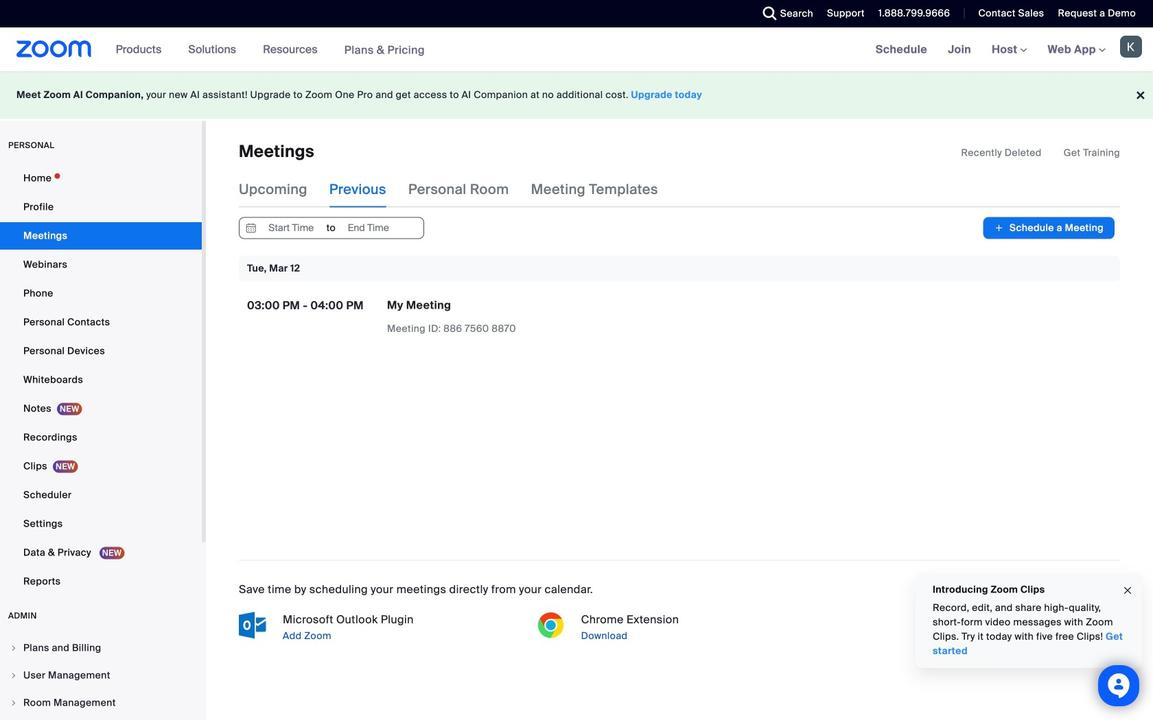 Task type: describe. For each thing, give the bounding box(es) containing it.
Date Range Picker Start field
[[259, 218, 323, 238]]

add image
[[994, 221, 1004, 235]]

zoom logo image
[[16, 40, 92, 58]]

personal menu menu
[[0, 165, 202, 597]]

profile picture image
[[1120, 36, 1142, 58]]

date image
[[243, 218, 259, 238]]

admin menu menu
[[0, 636, 202, 721]]

product information navigation
[[105, 27, 435, 72]]

1 menu item from the top
[[0, 636, 202, 662]]

0 horizontal spatial application
[[387, 298, 627, 336]]



Task type: vqa. For each thing, say whether or not it's contained in the screenshot.
Devices
no



Task type: locate. For each thing, give the bounding box(es) containing it.
0 vertical spatial application
[[961, 146, 1120, 160]]

tabs of meeting tab list
[[239, 172, 680, 208]]

close image
[[1122, 583, 1133, 599]]

meetings navigation
[[865, 27, 1153, 72]]

application
[[961, 146, 1120, 160], [387, 298, 627, 336]]

Date Range Picker End field
[[337, 218, 400, 238]]

2 menu item from the top
[[0, 663, 202, 689]]

banner
[[0, 27, 1153, 72]]

0 vertical spatial menu item
[[0, 636, 202, 662]]

1 vertical spatial menu item
[[0, 663, 202, 689]]

report image
[[810, 303, 821, 314]]

1 vertical spatial application
[[387, 298, 627, 336]]

right image
[[10, 644, 18, 653], [10, 672, 18, 680]]

right image
[[10, 699, 18, 708]]

footer
[[0, 71, 1153, 119]]

3 menu item from the top
[[0, 690, 202, 717]]

2 vertical spatial menu item
[[0, 690, 202, 717]]

2 right image from the top
[[10, 672, 18, 680]]

menu item
[[0, 636, 202, 662], [0, 663, 202, 689], [0, 690, 202, 717]]

my meeting element
[[387, 298, 451, 313]]

1 right image from the top
[[10, 644, 18, 653]]

1 vertical spatial right image
[[10, 672, 18, 680]]

0 vertical spatial right image
[[10, 644, 18, 653]]

1 horizontal spatial application
[[961, 146, 1120, 160]]



